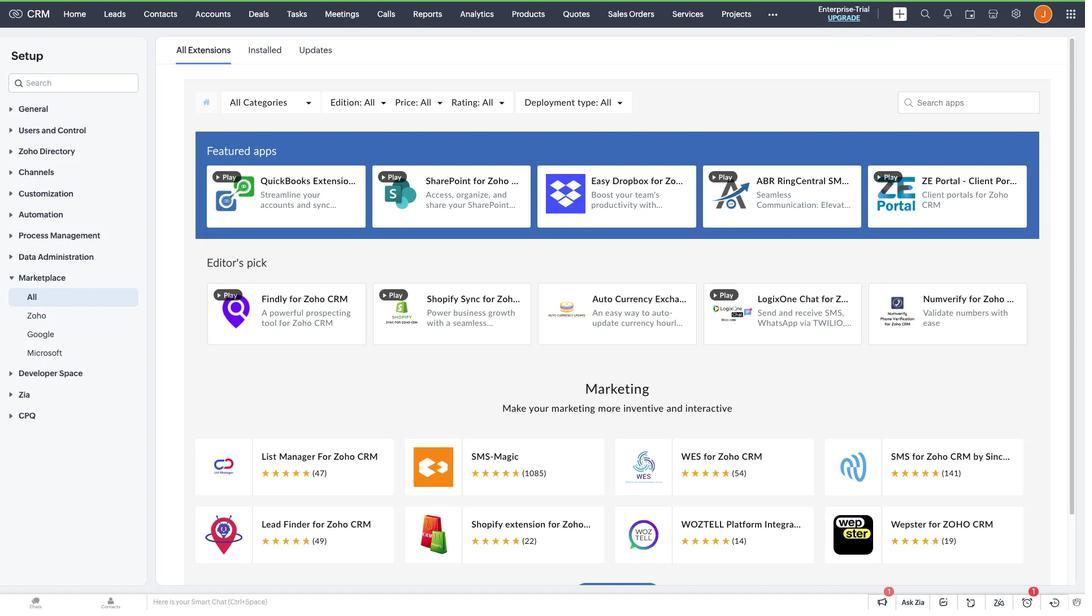 Task type: locate. For each thing, give the bounding box(es) containing it.
Search text field
[[9, 74, 138, 92]]

all for all
[[27, 293, 37, 302]]

developer space
[[19, 370, 83, 379]]

data
[[19, 253, 36, 262]]

customization button
[[0, 183, 147, 204]]

0 vertical spatial all
[[176, 45, 186, 55]]

all extensions
[[176, 45, 231, 55]]

products
[[512, 9, 545, 18]]

leads link
[[95, 0, 135, 27]]

contacts
[[144, 9, 177, 18]]

zoho down the users
[[19, 147, 38, 156]]

zoho link
[[27, 311, 46, 322]]

process
[[19, 232, 48, 241]]

calls
[[378, 9, 395, 18]]

projects link
[[713, 0, 761, 27]]

deals link
[[240, 0, 278, 27]]

1 vertical spatial zia
[[916, 599, 925, 607]]

1
[[1033, 588, 1036, 597], [889, 589, 891, 596]]

data administration button
[[0, 246, 147, 267]]

all left 'extensions'
[[176, 45, 186, 55]]

meetings link
[[316, 0, 369, 27]]

zia
[[19, 391, 30, 400], [916, 599, 925, 607]]

setup
[[11, 49, 43, 62]]

contacts link
[[135, 0, 187, 27]]

all up zoho link
[[27, 293, 37, 302]]

marketplace region
[[0, 288, 147, 363]]

signals element
[[938, 0, 959, 28]]

calendar image
[[966, 9, 976, 18]]

calls link
[[369, 0, 405, 27]]

zia inside 'zia' dropdown button
[[19, 391, 30, 400]]

all
[[176, 45, 186, 55], [27, 293, 37, 302]]

process management button
[[0, 225, 147, 246]]

zoho inside marketplace region
[[27, 312, 46, 321]]

sales
[[609, 9, 628, 18]]

here is your smart chat (ctrl+space)
[[153, 599, 267, 607]]

directory
[[40, 147, 75, 156]]

accounts link
[[187, 0, 240, 27]]

zoho for zoho
[[27, 312, 46, 321]]

zoho inside dropdown button
[[19, 147, 38, 156]]

zoho for zoho directory
[[19, 147, 38, 156]]

installed
[[248, 45, 282, 55]]

zoho
[[19, 147, 38, 156], [27, 312, 46, 321]]

automation
[[19, 210, 63, 219]]

0 vertical spatial zoho
[[19, 147, 38, 156]]

0 vertical spatial zia
[[19, 391, 30, 400]]

tasks
[[287, 9, 307, 18]]

meetings
[[325, 9, 360, 18]]

zia right ask
[[916, 599, 925, 607]]

all inside marketplace region
[[27, 293, 37, 302]]

users and control button
[[0, 120, 147, 141]]

zia up cpq
[[19, 391, 30, 400]]

automation button
[[0, 204, 147, 225]]

accounts
[[196, 9, 231, 18]]

chat
[[212, 599, 227, 607]]

channels
[[19, 168, 54, 177]]

1 horizontal spatial all
[[176, 45, 186, 55]]

quotes link
[[554, 0, 599, 27]]

management
[[50, 232, 100, 241]]

services link
[[664, 0, 713, 27]]

cpq
[[19, 412, 36, 421]]

developer
[[19, 370, 58, 379]]

search element
[[914, 0, 938, 28]]

home
[[64, 9, 86, 18]]

sales orders link
[[599, 0, 664, 27]]

analytics
[[461, 9, 494, 18]]

profile image
[[1035, 5, 1053, 23]]

chats image
[[0, 595, 71, 611]]

None field
[[8, 74, 139, 93]]

zoho up google
[[27, 312, 46, 321]]

1 vertical spatial zoho
[[27, 312, 46, 321]]

here
[[153, 599, 168, 607]]

ask zia
[[902, 599, 925, 607]]

1 vertical spatial all
[[27, 293, 37, 302]]

updates
[[299, 45, 332, 55]]

google
[[27, 330, 54, 339]]

administration
[[38, 253, 94, 262]]

products link
[[503, 0, 554, 27]]

process management
[[19, 232, 100, 241]]

0 horizontal spatial all
[[27, 293, 37, 302]]

general button
[[0, 98, 147, 120]]

updates link
[[299, 37, 332, 63]]

crm link
[[9, 8, 50, 20]]

0 horizontal spatial zia
[[19, 391, 30, 400]]



Task type: describe. For each thing, give the bounding box(es) containing it.
services
[[673, 9, 704, 18]]

is
[[170, 599, 175, 607]]

create menu element
[[887, 0, 914, 27]]

general
[[19, 105, 48, 114]]

installed link
[[248, 37, 282, 63]]

projects
[[722, 9, 752, 18]]

analytics link
[[451, 0, 503, 27]]

ask
[[902, 599, 914, 607]]

enterprise-
[[819, 5, 856, 14]]

space
[[59, 370, 83, 379]]

developer space button
[[0, 363, 147, 384]]

crm
[[27, 8, 50, 20]]

cpq button
[[0, 405, 147, 426]]

create menu image
[[894, 7, 908, 21]]

sales orders
[[609, 9, 655, 18]]

search image
[[921, 9, 931, 19]]

tasks link
[[278, 0, 316, 27]]

your
[[176, 599, 190, 607]]

extensions
[[188, 45, 231, 55]]

all extensions link
[[176, 37, 231, 63]]

microsoft link
[[27, 348, 62, 359]]

profile element
[[1028, 0, 1060, 27]]

home link
[[55, 0, 95, 27]]

zoho directory
[[19, 147, 75, 156]]

google link
[[27, 329, 54, 341]]

users
[[19, 126, 40, 135]]

deals
[[249, 9, 269, 18]]

users and control
[[19, 126, 86, 135]]

data administration
[[19, 253, 94, 262]]

control
[[58, 126, 86, 135]]

orders
[[630, 9, 655, 18]]

1 horizontal spatial 1
[[1033, 588, 1036, 597]]

reports
[[414, 9, 442, 18]]

quotes
[[563, 9, 590, 18]]

microsoft
[[27, 349, 62, 358]]

(ctrl+space)
[[228, 599, 267, 607]]

leads
[[104, 9, 126, 18]]

marketplace button
[[0, 267, 147, 288]]

customization
[[19, 189, 74, 198]]

contacts image
[[75, 595, 146, 611]]

signals image
[[944, 9, 952, 19]]

all for all extensions
[[176, 45, 186, 55]]

Other Modules field
[[761, 5, 785, 23]]

zoho directory button
[[0, 141, 147, 162]]

upgrade
[[828, 14, 861, 22]]

smart
[[191, 599, 210, 607]]

1 horizontal spatial zia
[[916, 599, 925, 607]]

reports link
[[405, 0, 451, 27]]

trial
[[856, 5, 870, 14]]

all link
[[27, 292, 37, 303]]

0 horizontal spatial 1
[[889, 589, 891, 596]]

marketplace
[[19, 274, 66, 283]]

zia button
[[0, 384, 147, 405]]

channels button
[[0, 162, 147, 183]]

enterprise-trial upgrade
[[819, 5, 870, 22]]

and
[[42, 126, 56, 135]]



Task type: vqa. For each thing, say whether or not it's contained in the screenshot.
Projects
yes



